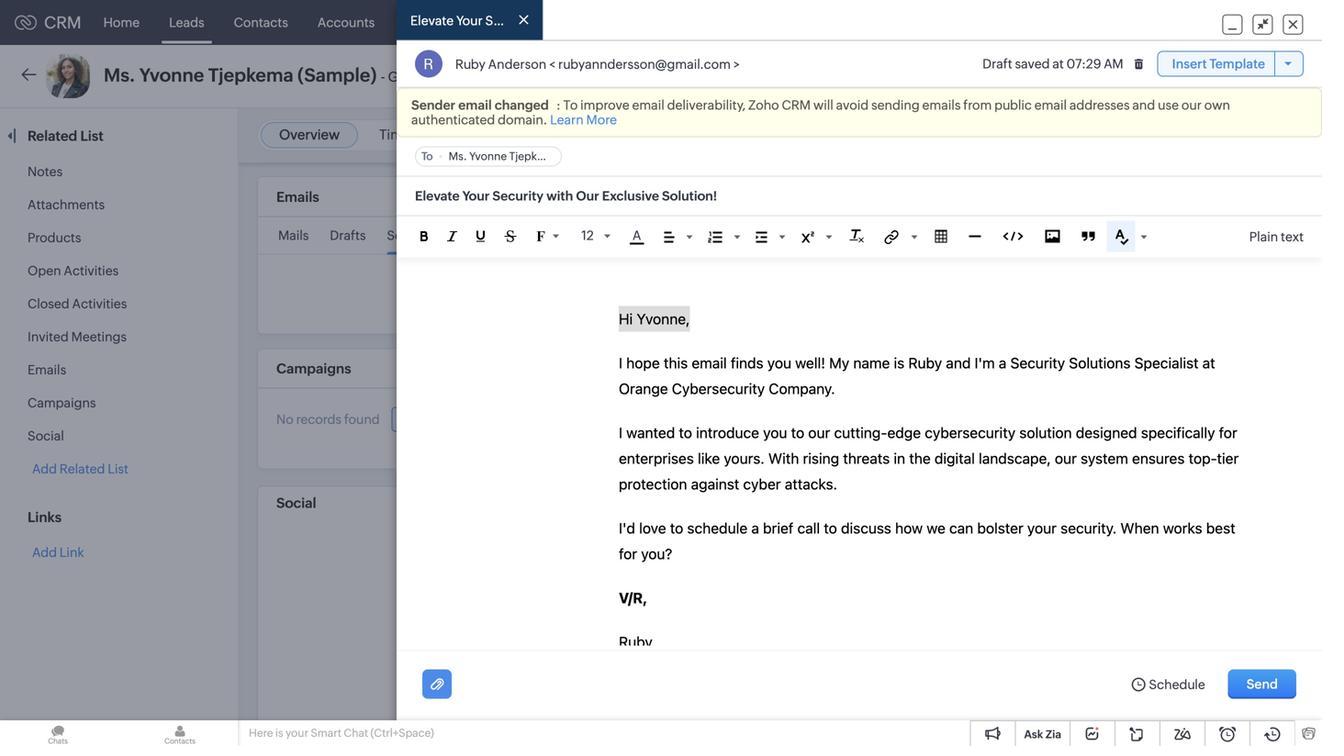 Task type: describe. For each thing, give the bounding box(es) containing it.
0 horizontal spatial list
[[80, 128, 104, 144]]

closed activities
[[28, 297, 127, 311]]

a
[[633, 228, 641, 243]]

template
[[1210, 56, 1265, 71]]

last update : a while ago
[[1149, 133, 1285, 147]]

accounts link
[[303, 0, 390, 45]]

and
[[1132, 98, 1155, 112]]

add link
[[32, 545, 84, 560]]

contacts link
[[219, 0, 303, 45]]

logo image
[[15, 15, 37, 30]]

sending
[[871, 98, 920, 112]]

0 vertical spatial :
[[556, 98, 563, 112]]

plain text
[[1249, 229, 1304, 244]]

to for to improve email deliverability, zoho crm will avoid sending emails from public email addresses and use our own authenticated domain.
[[563, 98, 578, 112]]

send email
[[926, 69, 993, 84]]

records
[[296, 412, 342, 427]]

send button
[[1228, 670, 1296, 699]]

ms. yvonne tjepkema (sample) - grayson
[[104, 65, 441, 86]]

sender
[[411, 98, 456, 112]]

last
[[1149, 133, 1171, 147]]

related list
[[28, 128, 107, 144]]

add related list
[[32, 462, 128, 477]]

emails
[[922, 98, 961, 112]]

plain
[[1249, 229, 1278, 244]]

sender email changed
[[411, 98, 549, 112]]

invited meetings link
[[28, 330, 127, 344]]

home
[[103, 15, 140, 30]]

invited meetings
[[28, 330, 127, 344]]

email
[[960, 69, 993, 84]]

home link
[[89, 0, 154, 45]]

no
[[276, 412, 294, 427]]

ask
[[1024, 729, 1043, 741]]

learn more link
[[550, 112, 617, 127]]

1 horizontal spatial meetings
[[528, 15, 584, 30]]

search element
[[1044, 0, 1082, 45]]

overview
[[279, 127, 340, 143]]

(sample) for ms. yvonne tjepkema (sample)
[[561, 150, 607, 163]]

0 horizontal spatial emails
[[28, 363, 66, 377]]

draft
[[983, 56, 1012, 71]]

chats image
[[0, 721, 116, 746]]

here is your smart chat (ctrl+space)
[[249, 727, 434, 740]]

drafts
[[330, 228, 366, 243]]

deals
[[404, 15, 437, 30]]

contacts image
[[122, 721, 238, 746]]

crm link
[[15, 13, 81, 32]]

here
[[249, 727, 273, 740]]

changed
[[495, 98, 549, 112]]

products
[[28, 230, 81, 245]]

0 horizontal spatial crm
[[44, 13, 81, 32]]

edit
[[1133, 69, 1156, 84]]

07:29
[[1067, 56, 1101, 71]]

chat
[[344, 727, 368, 740]]

campaigns link
[[28, 396, 96, 410]]

next record image
[[1281, 70, 1293, 82]]

insert template
[[1172, 56, 1265, 71]]

edit button
[[1114, 62, 1175, 91]]

more
[[586, 112, 617, 127]]

use
[[1158, 98, 1179, 112]]

domain.
[[498, 112, 547, 127]]

tasks
[[466, 15, 499, 30]]

calendar image
[[1128, 15, 1143, 30]]

open activities
[[28, 264, 119, 278]]

link
[[60, 545, 84, 560]]

list image
[[708, 232, 722, 243]]

create menu image
[[1010, 11, 1033, 34]]

(sample) for ms. yvonne tjepkema (sample) - grayson
[[297, 65, 377, 86]]

notes
[[28, 164, 63, 179]]

ms. for ms. yvonne tjepkema (sample) - grayson
[[104, 65, 135, 86]]

indent image
[[756, 232, 767, 243]]

yvonne for ms. yvonne tjepkema (sample)
[[469, 150, 507, 163]]

attachments
[[28, 197, 105, 212]]

insert
[[1172, 56, 1207, 71]]

avoid
[[836, 98, 869, 112]]

previous record image
[[1251, 70, 1259, 82]]

saved
[[1015, 56, 1050, 71]]

contacts
[[234, 15, 288, 30]]

mails
[[278, 228, 309, 243]]

draft saved at 07:29 am
[[983, 56, 1124, 71]]

closed
[[28, 297, 69, 311]]

at
[[1053, 56, 1064, 71]]

schedule
[[1149, 678, 1205, 692]]

learn more
[[550, 112, 617, 127]]

a link
[[630, 228, 644, 245]]

deals link
[[390, 0, 452, 45]]

ms. for ms. yvonne tjepkema (sample)
[[449, 150, 467, 163]]

no records found
[[276, 412, 380, 427]]

tasks link
[[452, 0, 514, 45]]

activities for open activities
[[64, 264, 119, 278]]

zoho
[[748, 98, 779, 112]]

found
[[344, 412, 380, 427]]

send for send
[[1247, 677, 1278, 692]]

activities for closed activities
[[72, 297, 127, 311]]

products link
[[28, 230, 81, 245]]

overview link
[[279, 127, 340, 143]]

ask zia
[[1024, 729, 1061, 741]]

create menu element
[[999, 0, 1044, 45]]

scheduled
[[387, 228, 451, 243]]



Task type: locate. For each thing, give the bounding box(es) containing it.
links image
[[885, 230, 899, 245]]

convert button
[[1019, 62, 1106, 91]]

crm right 'logo'
[[44, 13, 81, 32]]

Subject text field
[[397, 177, 1322, 215]]

1 vertical spatial :
[[1217, 133, 1221, 147]]

1 vertical spatial meetings
[[71, 330, 127, 344]]

yvonne
[[139, 65, 204, 86], [469, 150, 507, 163]]

1 email from the left
[[458, 98, 492, 112]]

links
[[28, 510, 62, 526]]

0 vertical spatial crm
[[44, 13, 81, 32]]

profile element
[[1229, 0, 1280, 45]]

:
[[556, 98, 563, 112], [1217, 133, 1221, 147]]

12 link
[[578, 225, 611, 245]]

open activities link
[[28, 264, 119, 278]]

zia
[[1046, 729, 1061, 741]]

emails link
[[28, 363, 66, 377]]

authenticated
[[411, 112, 495, 127]]

to inside to improve email deliverability, zoho crm will avoid sending emails from public email addresses and use our own authenticated domain.
[[563, 98, 578, 112]]

(sample) down learn more
[[561, 150, 607, 163]]

1 vertical spatial ms.
[[449, 150, 467, 163]]

send up 'emails'
[[926, 69, 957, 84]]

1 vertical spatial campaigns
[[28, 396, 96, 410]]

0 vertical spatial (sample)
[[297, 65, 377, 86]]

campaigns down emails link
[[28, 396, 96, 410]]

text
[[1281, 229, 1304, 244]]

0 vertical spatial activities
[[64, 264, 119, 278]]

profile image
[[1240, 8, 1269, 37]]

activities up closed activities
[[64, 264, 119, 278]]

12
[[581, 228, 594, 243]]

send right schedule
[[1247, 677, 1278, 692]]

0 horizontal spatial social
[[28, 429, 64, 443]]

own
[[1204, 98, 1230, 112]]

add left link
[[32, 545, 57, 560]]

to for to
[[421, 150, 433, 163]]

0 horizontal spatial ms.
[[104, 65, 135, 86]]

send email button
[[907, 62, 1011, 91]]

2 horizontal spatial email
[[1035, 98, 1067, 112]]

send
[[926, 69, 957, 84], [1247, 677, 1278, 692]]

1 vertical spatial to
[[421, 150, 433, 163]]

is
[[275, 727, 283, 740]]

crm inside to improve email deliverability, zoho crm will avoid sending emails from public email addresses and use our own authenticated domain.
[[782, 98, 811, 112]]

1 vertical spatial social
[[276, 495, 316, 511]]

signals element
[[1082, 0, 1117, 45]]

(sample) left -
[[297, 65, 377, 86]]

1 horizontal spatial ms.
[[449, 150, 467, 163]]

meetings
[[528, 15, 584, 30], [71, 330, 127, 344]]

1 vertical spatial list
[[108, 462, 128, 477]]

1 horizontal spatial yvonne
[[469, 150, 507, 163]]

1 vertical spatial emails
[[28, 363, 66, 377]]

0 vertical spatial tjepkema
[[208, 65, 293, 86]]

0 horizontal spatial send
[[926, 69, 957, 84]]

to
[[563, 98, 578, 112], [421, 150, 433, 163]]

meetings right tasks link at the left top of page
[[528, 15, 584, 30]]

1 vertical spatial yvonne
[[469, 150, 507, 163]]

deliverability,
[[667, 98, 746, 112]]

ms. down authenticated
[[449, 150, 467, 163]]

signals image
[[1093, 15, 1105, 30]]

1 horizontal spatial campaigns
[[276, 361, 351, 377]]

0 vertical spatial social
[[28, 429, 64, 443]]

0 vertical spatial send
[[926, 69, 957, 84]]

emails up mails
[[276, 189, 319, 205]]

1 horizontal spatial email
[[632, 98, 665, 112]]

1 add from the top
[[32, 462, 57, 477]]

related
[[28, 128, 77, 144], [60, 462, 105, 477]]

1 vertical spatial crm
[[782, 98, 811, 112]]

0 horizontal spatial tjepkema
[[208, 65, 293, 86]]

0 vertical spatial campaigns
[[276, 361, 351, 377]]

1 vertical spatial add
[[32, 545, 57, 560]]

alignment image
[[664, 232, 674, 243]]

1 vertical spatial activities
[[72, 297, 127, 311]]

convert
[[1038, 69, 1087, 84]]

add for add link
[[32, 545, 57, 560]]

your
[[286, 727, 308, 740]]

tjepkema for ms. yvonne tjepkema (sample) - grayson
[[208, 65, 293, 86]]

to improve email deliverability, zoho crm will avoid sending emails from public email addresses and use our own authenticated domain.
[[411, 98, 1230, 127]]

0 vertical spatial yvonne
[[139, 65, 204, 86]]

spell check image
[[1115, 230, 1129, 245]]

grayson
[[388, 69, 441, 85]]

1 horizontal spatial crm
[[782, 98, 811, 112]]

activities up the invited meetings link
[[72, 297, 127, 311]]

0 vertical spatial add
[[32, 462, 57, 477]]

2 email from the left
[[632, 98, 665, 112]]

smart
[[311, 727, 342, 740]]

yvonne down leads link
[[139, 65, 204, 86]]

social
[[28, 429, 64, 443], [276, 495, 316, 511]]

(ctrl+space)
[[371, 727, 434, 740]]

(sample)
[[297, 65, 377, 86], [561, 150, 607, 163]]

yvonne for ms. yvonne tjepkema (sample) - grayson
[[139, 65, 204, 86]]

0 horizontal spatial yvonne
[[139, 65, 204, 86]]

0 horizontal spatial to
[[421, 150, 433, 163]]

email
[[458, 98, 492, 112], [632, 98, 665, 112], [1035, 98, 1067, 112]]

: right changed at the left of the page
[[556, 98, 563, 112]]

activities
[[64, 264, 119, 278], [72, 297, 127, 311]]

email down convert button
[[1035, 98, 1067, 112]]

email right improve
[[632, 98, 665, 112]]

closed activities link
[[28, 297, 127, 311]]

0 horizontal spatial email
[[458, 98, 492, 112]]

1 horizontal spatial emails
[[276, 189, 319, 205]]

timeline link
[[379, 127, 434, 143]]

add
[[32, 462, 57, 477], [32, 545, 57, 560]]

social down the campaigns link
[[28, 429, 64, 443]]

email right sender at the top of page
[[458, 98, 492, 112]]

addresses
[[1070, 98, 1130, 112]]

tjepkema for ms. yvonne tjepkema (sample)
[[509, 150, 559, 163]]

accounts
[[318, 15, 375, 30]]

to left more
[[563, 98, 578, 112]]

: left a
[[1217, 133, 1221, 147]]

3 email from the left
[[1035, 98, 1067, 112]]

campaigns up records
[[276, 361, 351, 377]]

1 horizontal spatial :
[[1217, 133, 1221, 147]]

0 vertical spatial list
[[80, 128, 104, 144]]

will
[[813, 98, 834, 112]]

improve
[[580, 98, 630, 112]]

0 vertical spatial meetings
[[528, 15, 584, 30]]

0 horizontal spatial :
[[556, 98, 563, 112]]

1 horizontal spatial list
[[108, 462, 128, 477]]

a
[[1223, 133, 1230, 147]]

1 vertical spatial related
[[60, 462, 105, 477]]

search image
[[1055, 15, 1071, 30]]

while
[[1232, 133, 1262, 147]]

am
[[1104, 56, 1124, 71]]

meetings down closed activities
[[71, 330, 127, 344]]

0 horizontal spatial meetings
[[71, 330, 127, 344]]

insert template button
[[1158, 51, 1304, 77]]

invited
[[28, 330, 69, 344]]

2 add from the top
[[32, 545, 57, 560]]

1 horizontal spatial (sample)
[[561, 150, 607, 163]]

our
[[1182, 98, 1202, 112]]

tjepkema down domain.
[[509, 150, 559, 163]]

campaigns
[[276, 361, 351, 377], [28, 396, 96, 410]]

timeline
[[379, 127, 434, 143]]

1 vertical spatial tjepkema
[[509, 150, 559, 163]]

1 vertical spatial (sample)
[[561, 150, 607, 163]]

1 horizontal spatial send
[[1247, 677, 1278, 692]]

1 horizontal spatial to
[[563, 98, 578, 112]]

from
[[963, 98, 992, 112]]

0 vertical spatial to
[[563, 98, 578, 112]]

emails down invited
[[28, 363, 66, 377]]

open
[[28, 264, 61, 278]]

ms. yvonne tjepkema (sample)
[[449, 150, 607, 163]]

add down social link
[[32, 462, 57, 477]]

0 vertical spatial ms.
[[104, 65, 135, 86]]

notes link
[[28, 164, 63, 179]]

social down no at the left
[[276, 495, 316, 511]]

tjepkema down contacts link
[[208, 65, 293, 86]]

to down timeline
[[421, 150, 433, 163]]

ms. down home link
[[104, 65, 135, 86]]

add for add related list
[[32, 462, 57, 477]]

1 horizontal spatial social
[[276, 495, 316, 511]]

related down social link
[[60, 462, 105, 477]]

leads link
[[154, 0, 219, 45]]

0 vertical spatial emails
[[276, 189, 319, 205]]

0 horizontal spatial campaigns
[[28, 396, 96, 410]]

related up notes link
[[28, 128, 77, 144]]

script image
[[801, 232, 814, 243]]

1 vertical spatial send
[[1247, 677, 1278, 692]]

0 horizontal spatial (sample)
[[297, 65, 377, 86]]

tjepkema
[[208, 65, 293, 86], [509, 150, 559, 163]]

crm left will
[[782, 98, 811, 112]]

learn
[[550, 112, 584, 127]]

0 vertical spatial related
[[28, 128, 77, 144]]

send for send email
[[926, 69, 957, 84]]

list
[[80, 128, 104, 144], [108, 462, 128, 477]]

yvonne down domain.
[[469, 150, 507, 163]]

leads
[[169, 15, 204, 30]]

update
[[1174, 133, 1214, 147]]

1 horizontal spatial tjepkema
[[509, 150, 559, 163]]



Task type: vqa. For each thing, say whether or not it's contained in the screenshot.
Schedule
yes



